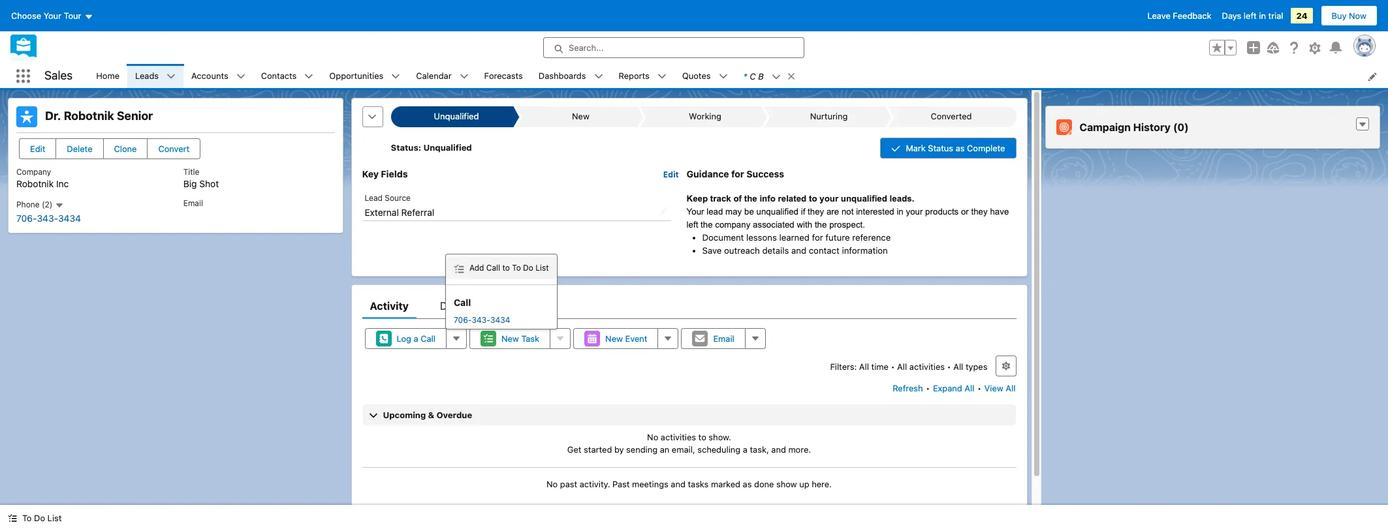 Task type: locate. For each thing, give the bounding box(es) containing it.
robotnik
[[64, 109, 114, 123], [16, 178, 54, 189]]

your
[[44, 10, 61, 21], [687, 207, 704, 217]]

0 horizontal spatial your
[[44, 10, 61, 21]]

1 vertical spatial as
[[743, 479, 752, 490]]

2 horizontal spatial call
[[486, 263, 500, 273]]

• right time
[[891, 362, 895, 372]]

3434 up new task button
[[490, 315, 510, 325]]

email
[[183, 199, 203, 208], [714, 334, 735, 344]]

tour
[[64, 10, 81, 21]]

1 vertical spatial to
[[503, 263, 510, 273]]

1 horizontal spatial to
[[512, 263, 521, 273]]

0 horizontal spatial robotnik
[[16, 178, 54, 189]]

they right or
[[972, 207, 988, 217]]

unqualified right :
[[424, 143, 472, 153]]

call inside button
[[421, 334, 436, 344]]

unqualified up interested on the top right of the page
[[841, 194, 888, 204]]

in inside keep track of the info related to your unqualified leads. your lead may be unqualified if they are not interested in your products or they have left the company associated with the prospect. document lessons learned for future reference save outreach details and contact information
[[897, 207, 904, 217]]

call right the 'log'
[[421, 334, 436, 344]]

they right if
[[808, 207, 825, 217]]

log
[[397, 334, 411, 344]]

meetings
[[632, 479, 669, 490]]

related
[[778, 194, 807, 204]]

2 horizontal spatial new
[[606, 334, 623, 344]]

text default image inside "dashboards" list item
[[594, 72, 603, 81]]

706-343-3434 down details
[[454, 315, 510, 325]]

edit up company
[[30, 144, 45, 154]]

text default image inside to do list button
[[8, 514, 17, 523]]

2 vertical spatial to
[[699, 432, 707, 443]]

activities up email,
[[661, 432, 696, 443]]

types
[[966, 362, 988, 372]]

text default image inside opportunities list item
[[391, 72, 401, 81]]

new for new event
[[606, 334, 623, 344]]

get
[[568, 445, 582, 455]]

0 horizontal spatial do
[[34, 513, 45, 524]]

opportunities list item
[[322, 64, 408, 88]]

leave feedback
[[1148, 10, 1212, 21]]

new left task
[[502, 334, 519, 344]]

1 horizontal spatial they
[[972, 207, 988, 217]]

do
[[523, 263, 534, 273], [34, 513, 45, 524]]

1 vertical spatial in
[[897, 207, 904, 217]]

a right the 'log'
[[414, 334, 418, 344]]

0 vertical spatial call
[[486, 263, 500, 273]]

1 horizontal spatial status
[[928, 143, 954, 154]]

all left time
[[860, 362, 869, 372]]

343- down details
[[472, 315, 490, 325]]

status
[[391, 143, 419, 153], [928, 143, 954, 154]]

robotnik for dr.
[[64, 109, 114, 123]]

activities up refresh button
[[910, 362, 945, 372]]

2 horizontal spatial to
[[809, 194, 817, 204]]

0 horizontal spatial unqualified
[[757, 207, 799, 217]]

text default image inside quotes list item
[[719, 72, 728, 81]]

text default image
[[167, 72, 176, 81], [236, 72, 245, 81], [305, 72, 314, 81], [391, 72, 401, 81], [594, 72, 603, 81], [658, 72, 667, 81], [719, 72, 728, 81], [772, 72, 781, 82], [55, 201, 64, 210], [8, 514, 17, 523]]

all right expand
[[965, 383, 975, 394]]

unqualified
[[841, 194, 888, 204], [757, 207, 799, 217]]

1 vertical spatial your
[[906, 207, 923, 217]]

robotnik for company
[[16, 178, 54, 189]]

new left event
[[606, 334, 623, 344]]

1 vertical spatial 706-
[[454, 315, 472, 325]]

your down the leads.
[[906, 207, 923, 217]]

list inside call menu
[[536, 263, 549, 273]]

status inside button
[[928, 143, 954, 154]]

call right add
[[486, 263, 500, 273]]

lead image
[[16, 106, 37, 127]]

shot
[[199, 178, 219, 189]]

1 horizontal spatial to
[[699, 432, 707, 443]]

more.
[[789, 445, 811, 455]]

1 horizontal spatial list
[[536, 263, 549, 273]]

may
[[726, 207, 742, 217]]

text default image left calendar link
[[391, 72, 401, 81]]

edit left guidance
[[664, 170, 679, 180]]

no left past
[[547, 479, 558, 490]]

convert
[[158, 144, 190, 154]]

to left show.
[[699, 432, 707, 443]]

1 vertical spatial robotnik
[[16, 178, 54, 189]]

text default image right (2)
[[55, 201, 64, 210]]

left
[[1244, 10, 1257, 21], [687, 220, 698, 230]]

call down add
[[454, 297, 471, 308]]

status up "fields"
[[391, 143, 419, 153]]

0 horizontal spatial list
[[47, 513, 62, 524]]

have
[[991, 207, 1009, 217]]

dashboards list item
[[531, 64, 611, 88]]

the down lead
[[701, 220, 713, 230]]

3434 inside call menu
[[490, 315, 510, 325]]

0 vertical spatial no
[[647, 432, 659, 443]]

to inside no activities to show. get started by sending an email, scheduling a task, and more.
[[699, 432, 707, 443]]

text default image right reports
[[658, 72, 667, 81]]

for up of
[[732, 169, 745, 180]]

information
[[842, 245, 888, 256]]

0 horizontal spatial new
[[502, 334, 519, 344]]

your up are
[[820, 194, 839, 204]]

0 vertical spatial to
[[809, 194, 817, 204]]

0 horizontal spatial no
[[547, 479, 558, 490]]

robotnik up delete on the left top of the page
[[64, 109, 114, 123]]

706-343-3434
[[16, 213, 81, 224], [454, 315, 510, 325]]

0 horizontal spatial 3434
[[58, 213, 81, 224]]

company
[[715, 220, 751, 230]]

1 vertical spatial left
[[687, 220, 698, 230]]

• up expand
[[948, 362, 951, 372]]

lead source
[[365, 193, 411, 203]]

1 vertical spatial to
[[22, 513, 32, 524]]

706-343-3434 link down details
[[454, 315, 510, 325]]

log a call button
[[365, 328, 447, 349]]

706- inside call menu
[[454, 315, 472, 325]]

2 horizontal spatial the
[[815, 220, 827, 230]]

and left tasks
[[671, 479, 686, 490]]

343- inside call menu
[[472, 315, 490, 325]]

1 horizontal spatial the
[[744, 194, 758, 204]]

document
[[703, 232, 744, 243]]

1 vertical spatial 343-
[[472, 315, 490, 325]]

edit button
[[19, 138, 56, 159]]

text default image inside leads list item
[[167, 72, 176, 81]]

prospect.
[[830, 220, 865, 230]]

clone
[[114, 144, 137, 154]]

as left "done"
[[743, 479, 752, 490]]

tab list
[[362, 293, 1017, 319]]

0 horizontal spatial activities
[[661, 432, 696, 443]]

no up sending
[[647, 432, 659, 443]]

accounts
[[191, 70, 228, 81]]

new down "dashboards" list item
[[572, 111, 590, 122]]

1 vertical spatial your
[[687, 207, 704, 217]]

new inside 'new event' button
[[606, 334, 623, 344]]

text default image inside contacts "list item"
[[305, 72, 314, 81]]

0 vertical spatial and
[[792, 245, 807, 256]]

1 vertical spatial list
[[47, 513, 62, 524]]

0 horizontal spatial 706-343-3434
[[16, 213, 81, 224]]

company
[[16, 167, 51, 177]]

reports list item
[[611, 64, 675, 88]]

0 horizontal spatial status
[[391, 143, 419, 153]]

text default image down search...
[[594, 72, 603, 81]]

robotnik inside the "company robotnik inc"
[[16, 178, 54, 189]]

706-343-3434 link inside call menu
[[454, 315, 510, 325]]

filters: all time • all activities • all types
[[830, 362, 988, 372]]

to inside add call to to do list link
[[503, 263, 510, 273]]

0 vertical spatial to
[[512, 263, 521, 273]]

24
[[1297, 10, 1308, 21]]

1 vertical spatial for
[[812, 232, 824, 243]]

your inside keep track of the info related to your unqualified leads. your lead may be unqualified if they are not interested in your products or they have left the company associated with the prospect. document lessons learned for future reference save outreach details and contact information
[[687, 207, 704, 217]]

1 horizontal spatial your
[[687, 207, 704, 217]]

0 horizontal spatial 343-
[[37, 213, 58, 224]]

2 vertical spatial call
[[421, 334, 436, 344]]

0 horizontal spatial your
[[820, 194, 839, 204]]

company robotnik inc
[[16, 167, 69, 189]]

1 horizontal spatial activities
[[910, 362, 945, 372]]

robotnik down company
[[16, 178, 54, 189]]

as inside mark status as complete button
[[956, 143, 965, 154]]

group
[[1210, 40, 1237, 56]]

0 vertical spatial 706-343-3434
[[16, 213, 81, 224]]

* c b
[[744, 71, 764, 81]]

new
[[572, 111, 590, 122], [502, 334, 519, 344], [606, 334, 623, 344]]

with
[[797, 220, 813, 230]]

text default image
[[787, 72, 796, 81], [460, 72, 469, 81], [1359, 120, 1368, 129], [454, 264, 464, 274]]

706-
[[16, 213, 37, 224], [454, 315, 472, 325]]

1 vertical spatial unqualified
[[757, 207, 799, 217]]

call
[[486, 263, 500, 273], [454, 297, 471, 308], [421, 334, 436, 344]]

706- for 706-343-3434 link to the top
[[16, 213, 37, 224]]

all right the view
[[1006, 383, 1016, 394]]

forecasts
[[484, 70, 523, 81]]

1 horizontal spatial email
[[714, 334, 735, 344]]

1 horizontal spatial do
[[523, 263, 534, 273]]

email inside 'button'
[[714, 334, 735, 344]]

leave feedback link
[[1148, 10, 1212, 21]]

edit
[[30, 144, 45, 154], [664, 170, 679, 180]]

to for no activities to show. get started by sending an email, scheduling a task, and more.
[[699, 432, 707, 443]]

no
[[647, 432, 659, 443], [547, 479, 558, 490]]

706- down details
[[454, 315, 472, 325]]

calendar
[[416, 70, 452, 81]]

contacts link
[[253, 64, 305, 88]]

3434 down phone (2) dropdown button
[[58, 213, 81, 224]]

new for new
[[572, 111, 590, 122]]

text default image inside reports list item
[[658, 72, 667, 81]]

list item
[[736, 64, 802, 88]]

706-343-3434 down (2)
[[16, 213, 81, 224]]

buy
[[1332, 10, 1347, 21]]

to do list button
[[0, 506, 69, 532]]

1 horizontal spatial 343-
[[472, 315, 490, 325]]

a left task, at right bottom
[[743, 445, 748, 455]]

0 horizontal spatial and
[[671, 479, 686, 490]]

0 vertical spatial unqualified
[[841, 194, 888, 204]]

1 horizontal spatial left
[[1244, 10, 1257, 21]]

in down the leads.
[[897, 207, 904, 217]]

left right "days"
[[1244, 10, 1257, 21]]

as left complete in the top right of the page
[[956, 143, 965, 154]]

0 vertical spatial unqualified
[[434, 111, 479, 122]]

refresh • expand all • view all
[[893, 383, 1016, 394]]

0 vertical spatial robotnik
[[64, 109, 114, 123]]

they
[[808, 207, 825, 217], [972, 207, 988, 217]]

0 vertical spatial your
[[44, 10, 61, 21]]

new task button
[[470, 328, 551, 349]]

3434 for 706-343-3434 link to the top
[[58, 213, 81, 224]]

1 horizontal spatial a
[[743, 445, 748, 455]]

1 vertical spatial no
[[547, 479, 558, 490]]

text default image right the leads
[[167, 72, 176, 81]]

list containing home
[[88, 64, 1389, 88]]

your inside dropdown button
[[44, 10, 61, 21]]

choose
[[11, 10, 41, 21]]

unqualified up status : unqualified
[[434, 111, 479, 122]]

0 vertical spatial 3434
[[58, 213, 81, 224]]

2 horizontal spatial and
[[792, 245, 807, 256]]

text default image for opportunities
[[391, 72, 401, 81]]

a
[[414, 334, 418, 344], [743, 445, 748, 455]]

1 horizontal spatial for
[[812, 232, 824, 243]]

unqualified
[[434, 111, 479, 122], [424, 143, 472, 153]]

a inside no activities to show. get started by sending an email, scheduling a task, and more.
[[743, 445, 748, 455]]

text default image for accounts
[[236, 72, 245, 81]]

text default image right accounts
[[236, 72, 245, 81]]

1 horizontal spatial robotnik
[[64, 109, 114, 123]]

list
[[88, 64, 1389, 88]]

0 horizontal spatial edit
[[30, 144, 45, 154]]

0 horizontal spatial they
[[808, 207, 825, 217]]

to inside add call to to do list link
[[512, 263, 521, 273]]

keep
[[687, 194, 708, 204]]

1 horizontal spatial new
[[572, 111, 590, 122]]

1 vertical spatial and
[[772, 445, 786, 455]]

1 horizontal spatial unqualified
[[841, 194, 888, 204]]

0 horizontal spatial left
[[687, 220, 698, 230]]

status right mark
[[928, 143, 954, 154]]

for up contact
[[812, 232, 824, 243]]

2 vertical spatial and
[[671, 479, 686, 490]]

1 horizontal spatial 3434
[[490, 315, 510, 325]]

the right of
[[744, 194, 758, 204]]

no inside no activities to show. get started by sending an email, scheduling a task, and more.
[[647, 432, 659, 443]]

0 horizontal spatial call
[[421, 334, 436, 344]]

new for new task
[[502, 334, 519, 344]]

0 horizontal spatial 706-343-3434 link
[[16, 213, 81, 224]]

text default image for dashboards
[[594, 72, 603, 81]]

text default image for contacts
[[305, 72, 314, 81]]

new inside new task button
[[502, 334, 519, 344]]

the right 'with'
[[815, 220, 827, 230]]

0 vertical spatial for
[[732, 169, 745, 180]]

in
[[1260, 10, 1267, 21], [897, 207, 904, 217]]

new task
[[502, 334, 540, 344]]

new inside new link
[[572, 111, 590, 122]]

text default image left to do list
[[8, 514, 17, 523]]

1 horizontal spatial your
[[906, 207, 923, 217]]

1 horizontal spatial as
[[956, 143, 965, 154]]

1 horizontal spatial 706-
[[454, 315, 472, 325]]

text default image right contacts
[[305, 72, 314, 81]]

and inside no activities to show. get started by sending an email, scheduling a task, and more.
[[772, 445, 786, 455]]

external referral
[[365, 207, 435, 218]]

unqualified up associated
[[757, 207, 799, 217]]

0 horizontal spatial to
[[503, 263, 510, 273]]

text default image inside 'accounts' list item
[[236, 72, 245, 81]]

your left tour
[[44, 10, 61, 21]]

0 horizontal spatial to
[[22, 513, 32, 524]]

left inside keep track of the info related to your unqualified leads. your lead may be unqualified if they are not interested in your products or they have left the company associated with the prospect. document lessons learned for future reference save outreach details and contact information
[[687, 220, 698, 230]]

1 horizontal spatial 706-343-3434 link
[[454, 315, 510, 325]]

text default image for reports
[[658, 72, 667, 81]]

343- down (2)
[[37, 213, 58, 224]]

and down learned
[[792, 245, 807, 256]]

1 horizontal spatial and
[[772, 445, 786, 455]]

0 horizontal spatial in
[[897, 207, 904, 217]]

to right related
[[809, 194, 817, 204]]

706-343-3434 link down (2)
[[16, 213, 81, 224]]

0 vertical spatial as
[[956, 143, 965, 154]]

contacts list item
[[253, 64, 322, 88]]

history
[[1134, 121, 1171, 133]]

unqualified inside path options list box
[[434, 111, 479, 122]]

details
[[440, 300, 473, 312]]

0 vertical spatial email
[[183, 199, 203, 208]]

to right add
[[503, 263, 510, 273]]

1 vertical spatial activities
[[661, 432, 696, 443]]

converted
[[932, 111, 973, 122]]

text default image left *
[[719, 72, 728, 81]]

0 horizontal spatial as
[[743, 479, 752, 490]]

outreach
[[724, 245, 760, 256]]

time
[[872, 362, 889, 372]]

1 horizontal spatial no
[[647, 432, 659, 443]]

left down keep
[[687, 220, 698, 230]]

in left trial
[[1260, 10, 1267, 21]]

an
[[660, 445, 670, 455]]

1 vertical spatial do
[[34, 513, 45, 524]]

leads.
[[890, 194, 915, 204]]

1 vertical spatial edit
[[664, 170, 679, 180]]

706- down phone
[[16, 213, 37, 224]]

fields
[[381, 169, 408, 180]]

0 horizontal spatial a
[[414, 334, 418, 344]]

path options list box
[[391, 106, 1017, 127]]

your down keep
[[687, 207, 704, 217]]

0 horizontal spatial 706-
[[16, 213, 37, 224]]

1 vertical spatial call
[[454, 297, 471, 308]]

1 vertical spatial 706-343-3434
[[454, 315, 510, 325]]

or
[[961, 207, 969, 217]]

1 vertical spatial email
[[714, 334, 735, 344]]

home link
[[88, 64, 127, 88]]

mark
[[906, 143, 926, 154]]

1 horizontal spatial in
[[1260, 10, 1267, 21]]

and right task, at right bottom
[[772, 445, 786, 455]]



Task type: vqa. For each thing, say whether or not it's contained in the screenshot.
the bottom "706-"
yes



Task type: describe. For each thing, give the bounding box(es) containing it.
edit inside 'button'
[[30, 144, 45, 154]]

all left 'types' at the bottom right
[[954, 362, 964, 372]]

details link
[[440, 293, 473, 319]]

leads
[[135, 70, 159, 81]]

a inside button
[[414, 334, 418, 344]]

leads list item
[[127, 64, 184, 88]]

complete
[[967, 143, 1006, 154]]

leave
[[1148, 10, 1171, 21]]

phone (2)
[[16, 200, 55, 210]]

upcoming
[[383, 410, 426, 420]]

to for add call to to do list
[[503, 263, 510, 273]]

past
[[560, 479, 577, 490]]

accounts list item
[[184, 64, 253, 88]]

new event button
[[574, 328, 659, 349]]

and inside keep track of the info related to your unqualified leads. your lead may be unqualified if they are not interested in your products or they have left the company associated with the prospect. document lessons learned for future reference save outreach details and contact information
[[792, 245, 807, 256]]

expand all button
[[933, 378, 975, 399]]

0 horizontal spatial email
[[183, 199, 203, 208]]

1 vertical spatial unqualified
[[424, 143, 472, 153]]

email,
[[672, 445, 695, 455]]

working link
[[646, 106, 762, 127]]

now
[[1350, 10, 1367, 21]]

search... button
[[543, 37, 805, 58]]

trial
[[1269, 10, 1284, 21]]

add call to to do list link
[[446, 257, 557, 279]]

706- for 706-343-3434 link inside the call menu
[[454, 315, 472, 325]]

text default image right b at right
[[772, 72, 781, 82]]

activities inside no activities to show. get started by sending an email, scheduling a task, and more.
[[661, 432, 696, 443]]

do inside call menu
[[523, 263, 534, 273]]

details
[[763, 245, 789, 256]]

source
[[385, 193, 411, 203]]

forecasts link
[[477, 64, 531, 88]]

dr. robotnik senior
[[45, 109, 153, 123]]

products
[[926, 207, 959, 217]]

save
[[703, 245, 722, 256]]

campaign
[[1080, 121, 1131, 133]]

started
[[584, 445, 612, 455]]

no for activities
[[647, 432, 659, 443]]

text default image inside phone (2) dropdown button
[[55, 201, 64, 210]]

2 they from the left
[[972, 207, 988, 217]]

mark status as complete
[[906, 143, 1006, 154]]

upcoming & overdue
[[383, 410, 472, 420]]

:
[[419, 143, 421, 153]]

b
[[758, 71, 764, 81]]

future
[[826, 232, 850, 243]]

buy now
[[1332, 10, 1367, 21]]

no for past
[[547, 479, 558, 490]]

call menu
[[446, 257, 557, 326]]

refresh
[[893, 383, 923, 394]]

0 horizontal spatial for
[[732, 169, 745, 180]]

nurturing link
[[770, 106, 886, 127]]

days
[[1223, 10, 1242, 21]]

campaign history (0)
[[1080, 121, 1189, 133]]

expand
[[933, 383, 963, 394]]

sending
[[626, 445, 658, 455]]

for inside keep track of the info related to your unqualified leads. your lead may be unqualified if they are not interested in your products or they have left the company associated with the prospect. document lessons learned for future reference save outreach details and contact information
[[812, 232, 824, 243]]

new event
[[606, 334, 648, 344]]

guidance for success
[[687, 169, 785, 180]]

home
[[96, 70, 120, 81]]

delete
[[67, 144, 92, 154]]

no activities to show. get started by sending an email, scheduling a task, and more.
[[568, 432, 811, 455]]

0 horizontal spatial the
[[701, 220, 713, 230]]

status : unqualified
[[391, 143, 472, 153]]

track
[[711, 194, 731, 204]]

0 vertical spatial in
[[1260, 10, 1267, 21]]

of
[[734, 194, 742, 204]]

to inside keep track of the info related to your unqualified leads. your lead may be unqualified if they are not interested in your products or they have left the company associated with the prospect. document lessons learned for future reference save outreach details and contact information
[[809, 194, 817, 204]]

1 horizontal spatial edit
[[664, 170, 679, 180]]

info
[[760, 194, 776, 204]]

by
[[615, 445, 624, 455]]

show.
[[709, 432, 731, 443]]

activity.
[[580, 479, 610, 490]]

add call to to do list
[[470, 263, 549, 273]]

• left expand
[[926, 383, 930, 394]]

contact
[[809, 245, 840, 256]]

quotes link
[[675, 64, 719, 88]]

reference
[[853, 232, 891, 243]]

learned
[[780, 232, 810, 243]]

days left in trial
[[1223, 10, 1284, 21]]

converted link
[[894, 106, 1010, 127]]

senior
[[117, 109, 153, 123]]

all right time
[[898, 362, 907, 372]]

external
[[365, 207, 399, 218]]

opportunities link
[[322, 64, 391, 88]]

text default image for quotes
[[719, 72, 728, 81]]

lead
[[707, 207, 723, 217]]

do inside button
[[34, 513, 45, 524]]

calendar list item
[[408, 64, 477, 88]]

0 vertical spatial left
[[1244, 10, 1257, 21]]

(2)
[[42, 200, 53, 210]]

1 horizontal spatial call
[[454, 297, 471, 308]]

quotes
[[682, 70, 711, 81]]

tab list containing activity
[[362, 293, 1017, 319]]

lead
[[365, 193, 383, 203]]

list item containing *
[[736, 64, 802, 88]]

big
[[183, 178, 197, 189]]

be
[[745, 207, 754, 217]]

0 vertical spatial activities
[[910, 362, 945, 372]]

706-343-3434 inside call menu
[[454, 315, 510, 325]]

choose your tour button
[[10, 5, 94, 26]]

3434 for 706-343-3434 link inside the call menu
[[490, 315, 510, 325]]

dr.
[[45, 109, 61, 123]]

quotes list item
[[675, 64, 736, 88]]

buy now button
[[1321, 5, 1378, 26]]

success
[[747, 169, 785, 180]]

new link
[[522, 106, 637, 127]]

phone
[[16, 200, 40, 210]]

overdue
[[437, 410, 472, 420]]

0 vertical spatial 706-343-3434 link
[[16, 213, 81, 224]]

list inside button
[[47, 513, 62, 524]]

to inside to do list button
[[22, 513, 32, 524]]

1 they from the left
[[808, 207, 825, 217]]

if
[[801, 207, 806, 217]]

leads link
[[127, 64, 167, 88]]

lessons
[[747, 232, 777, 243]]

(0)
[[1174, 121, 1189, 133]]

text default image for leads
[[167, 72, 176, 81]]

text default image inside calendar list item
[[460, 72, 469, 81]]

activity link
[[370, 293, 409, 319]]

filters:
[[830, 362, 857, 372]]

keep track of the info related to your unqualified leads. your lead may be unqualified if they are not interested in your products or they have left the company associated with the prospect. document lessons learned for future reference save outreach details and contact information
[[687, 194, 1009, 256]]

nurturing
[[811, 111, 848, 122]]

*
[[744, 71, 748, 81]]

title big shot
[[183, 167, 219, 189]]

• left the view
[[978, 383, 982, 394]]

key fields
[[362, 169, 408, 180]]

tasks
[[688, 479, 709, 490]]

past
[[613, 479, 630, 490]]

are
[[827, 207, 840, 217]]

inc
[[56, 178, 69, 189]]

email button
[[682, 328, 746, 349]]

text default image inside add call to to do list link
[[454, 264, 464, 274]]



